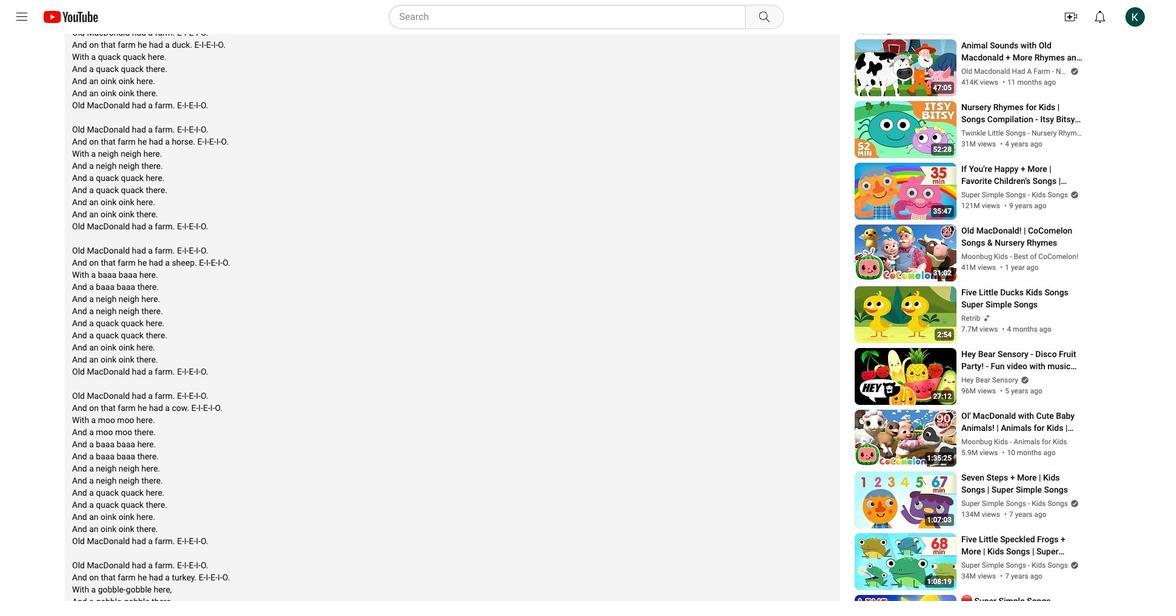 Task type: describe. For each thing, give the bounding box(es) containing it.
35 minutes, 47 seconds image
[[931, 206, 954, 218]]

46 minutes, 55 seconds image
[[931, 20, 954, 32]]

1 hour, 8 minutes, 19 seconds image
[[925, 576, 954, 588]]

ol' macdonald with cute baby animals! | animals for kids | funny cartoons | learn about animals by moonbug kids - animals for kids 5,929,329 views 10 months ago 1 hour, 35 minutes element
[[962, 410, 1084, 435]]

old macdonald! | cocomelon songs & nursery rhymes by moonbug kids - best of cocomelon! 41,761,314 views 1 year ago 31 minutes element
[[962, 225, 1084, 249]]

1 hour, 35 minutes, 25 seconds image
[[925, 453, 954, 465]]

1 hour, 7 minutes, 3 seconds image
[[925, 515, 954, 527]]

hey bear sensory - disco fruit party! - fun video with music and dancing ! by hey bear sensory 96,116,984 views 5 years ago 27 minutes element
[[962, 349, 1084, 373]]

seven steps + more | kids songs | super simple songs by super simple songs - kids songs 134,084,050 views 7 years ago 1 hour, 7 minutes element
[[962, 472, 1084, 496]]

47 minutes, 5 seconds image
[[931, 82, 954, 94]]

verified image
[[1068, 500, 1079, 508]]

verified image for "if you're happy + more | favorite children's songs | super simple songs by super simple songs - kids songs 121,165,233 views 9 years ago 35 minutes" element at the right top of the page
[[1068, 191, 1079, 199]]

avatar image image
[[1126, 7, 1145, 27]]



Task type: vqa. For each thing, say whether or not it's contained in the screenshot.
Scheduled
no



Task type: locate. For each thing, give the bounding box(es) containing it.
official artist channel image
[[981, 314, 991, 323]]

None search field
[[367, 5, 786, 29]]

five little speckled frogs + more | kids songs | super simple songs by super simple songs - kids songs 34,049,912 views 7 years ago 1 hour, 8 minutes element
[[962, 534, 1084, 558]]

🔴  super simple songs bedtime livestream 🌟🦉💤 | kids nap songs | super simple songs by super simple live - 24 hour livestreams for kids 609,678 views streamed 1 month ago 1 hour, 18 minutes element
[[962, 596, 1084, 602]]

2 minutes, 54 seconds image
[[935, 329, 954, 341]]

52 minutes, 28 seconds image
[[931, 144, 954, 156]]

five little ducks   kids songs   super simple songs by retrib 7,757,997 views 4 months ago 2 minutes, 54 seconds element
[[962, 287, 1084, 311]]

27 minutes, 12 seconds image
[[931, 391, 954, 403]]

verified image
[[1068, 5, 1079, 14], [1068, 67, 1079, 76], [1068, 191, 1079, 199], [1018, 376, 1029, 385], [1068, 561, 1079, 570]]

verified image for five little speckled frogs + more | kids songs | super simple songs by super simple songs - kids songs 34,049,912 views 7 years ago 1 hour, 8 minutes element
[[1068, 561, 1079, 570]]

31 minutes, 2 seconds image
[[931, 267, 954, 279]]

verified image for "animal sounds with old macdonald + more rhymes and songs for kids by old macdonald had a farm - nursery rhymes for kids 414,644 views 11 months ago 47 minutes" element
[[1068, 67, 1079, 76]]

Search text field
[[399, 9, 743, 25]]

nursery rhymes for kids | songs compilation - itsy bitsy spider + more children songs by twinkle little songs - nursery rhymes 31,710,855 views 4 years ago 52 minutes element
[[962, 101, 1084, 126]]

if you're happy + more | favorite children's songs | super simple songs by super simple songs - kids songs 121,165,233 views 9 years ago 35 minutes element
[[962, 163, 1084, 187]]

animal sounds with old macdonald + more rhymes and songs for kids by old macdonald had a farm - nursery rhymes for kids 414,644 views 11 months ago 47 minutes element
[[962, 40, 1084, 64]]

verified image for hey bear sensory - disco fruit party! - fun video with music and dancing ! by hey bear sensory 96,116,984 views 5 years ago 27 minutes element
[[1018, 376, 1029, 385]]



